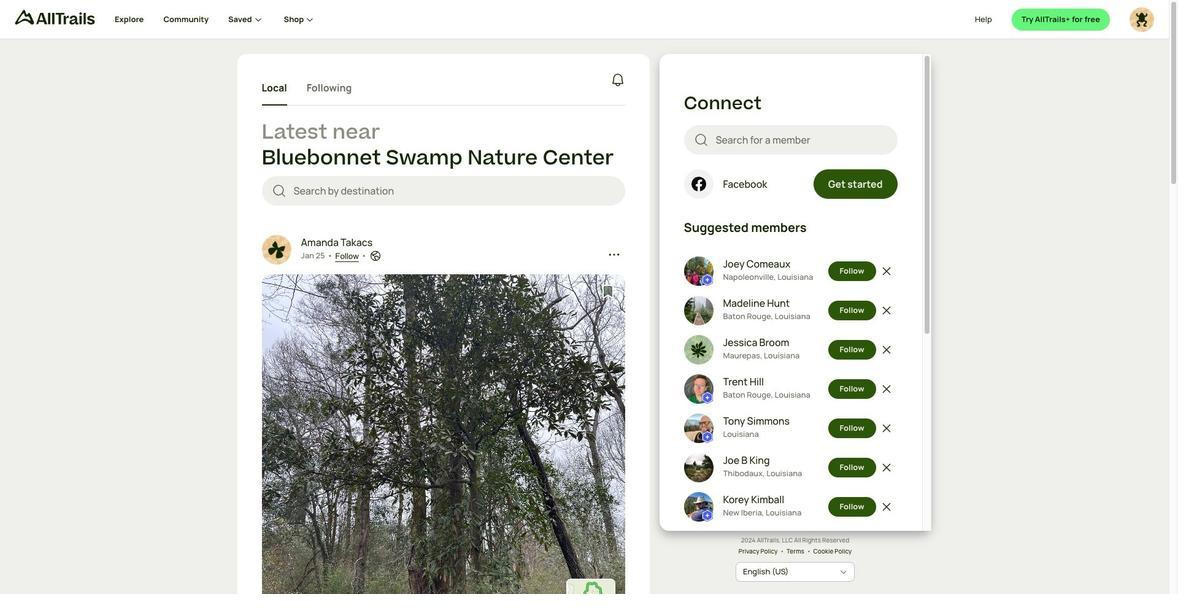 Task type: describe. For each thing, give the bounding box(es) containing it.
trent hill image
[[684, 375, 713, 404]]

korey kimball image
[[684, 492, 713, 522]]

navigate previous image
[[275, 450, 288, 462]]

Search for a member field
[[716, 132, 888, 147]]

tony simmons image
[[684, 414, 713, 443]]

notifications image
[[610, 72, 625, 87]]

madeline hunt image
[[684, 296, 713, 325]]

james image
[[1130, 7, 1154, 32]]

navigate next image
[[599, 450, 612, 462]]

more options image
[[608, 249, 620, 261]]



Task type: locate. For each thing, give the bounding box(es) containing it.
jessica broom image
[[684, 335, 713, 365]]

0 vertical spatial dismiss image
[[881, 265, 893, 278]]

joey comeaux image
[[684, 257, 713, 286]]

2 dismiss image from the top
[[881, 383, 893, 395]]

add to list image
[[601, 284, 615, 299]]

icon image
[[684, 169, 713, 199]]

dismiss image for trent hill 'icon'
[[881, 383, 893, 395]]

1 dismiss image from the top
[[881, 305, 893, 317]]

None search field
[[262, 176, 625, 206]]

dismiss image for tony simmons icon
[[881, 422, 893, 435]]

dismiss image for joe b king icon
[[881, 462, 893, 474]]

3 dismiss image from the top
[[881, 422, 893, 435]]

1 vertical spatial dismiss image
[[881, 383, 893, 395]]

4 dismiss image from the top
[[881, 462, 893, 474]]

dismiss image for the korey kimball icon
[[881, 501, 893, 513]]

dismiss image for joey comeaux image
[[881, 265, 893, 278]]

dialog
[[0, 0, 1178, 594]]

1 dismiss image from the top
[[881, 265, 893, 278]]

None search field
[[684, 125, 898, 154]]

2 dismiss image from the top
[[881, 344, 893, 356]]

joe b king image
[[684, 453, 713, 483]]

dismiss image
[[881, 265, 893, 278], [881, 383, 893, 395]]

dismiss image for "madeline hunt" icon
[[881, 305, 893, 317]]

dismiss image for jessica broom image
[[881, 344, 893, 356]]

Search by destination field
[[294, 184, 615, 198]]

cookie consent banner dialog
[[15, 536, 1154, 579]]

5 dismiss image from the top
[[881, 501, 893, 513]]

dismiss image
[[881, 305, 893, 317], [881, 344, 893, 356], [881, 422, 893, 435], [881, 462, 893, 474], [881, 501, 893, 513]]

amanda takacs image
[[262, 235, 291, 265]]

tab list
[[262, 71, 352, 105]]



Task type: vqa. For each thing, say whether or not it's contained in the screenshot.
leftmost trail
no



